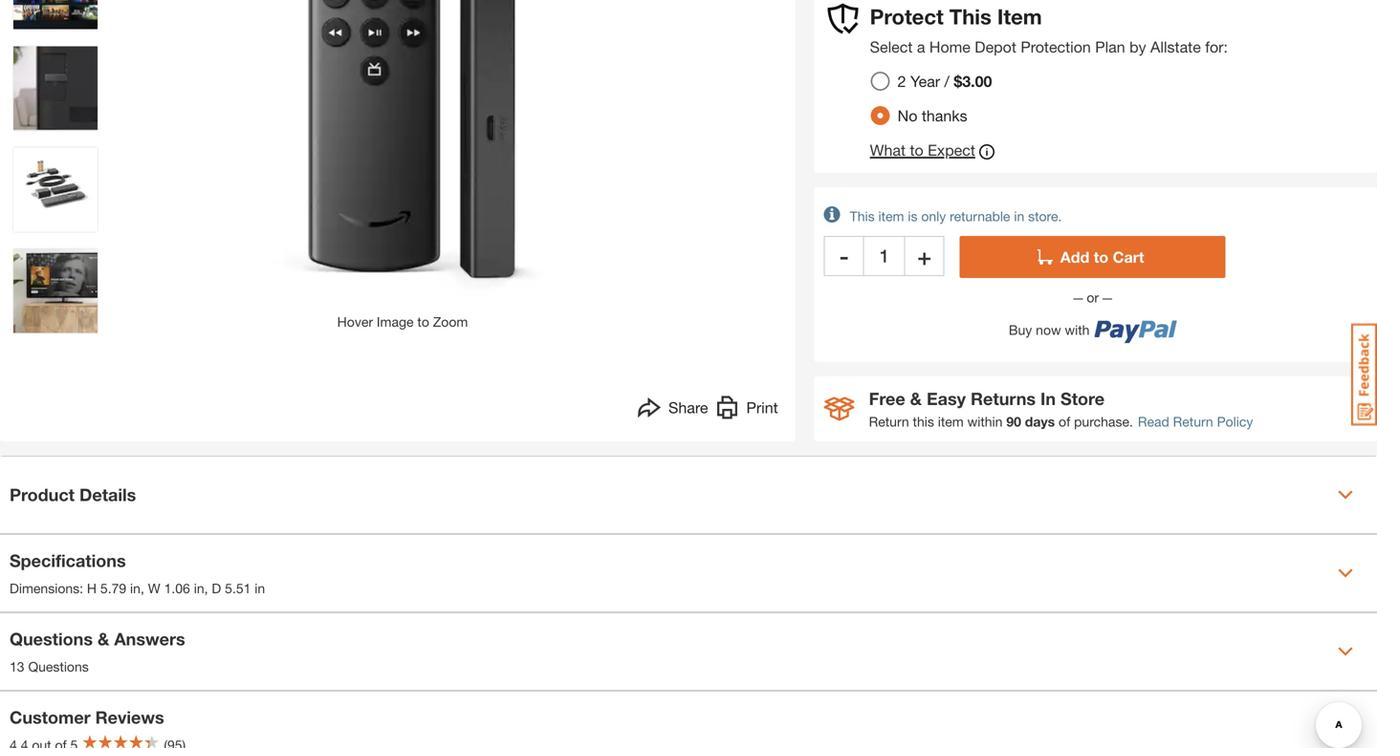 Task type: locate. For each thing, give the bounding box(es) containing it.
product details button
[[0, 457, 1377, 534]]

2 return from the left
[[1173, 414, 1213, 430]]

+
[[918, 242, 931, 270]]

of
[[1059, 414, 1071, 430]]

image
[[377, 314, 414, 330]]

to
[[910, 141, 924, 159], [1094, 248, 1109, 266], [417, 314, 429, 330]]

zoom
[[433, 314, 468, 330]]

black amazon media streaming devices b091g4yp57 4f.2 image
[[13, 0, 98, 29]]

feedback link image
[[1352, 323, 1377, 427]]

0 horizontal spatial this
[[850, 208, 875, 224]]

0 vertical spatial &
[[910, 389, 922, 409]]

1 , from the left
[[141, 581, 144, 597]]

free
[[869, 389, 905, 409]]

customer reviews button
[[0, 692, 1377, 749]]

print
[[747, 399, 778, 417]]

customer reviews
[[10, 708, 164, 728]]

purchase.
[[1074, 414, 1133, 430]]

1 horizontal spatial item
[[938, 414, 964, 430]]

1 vertical spatial to
[[1094, 248, 1109, 266]]

+ button
[[905, 236, 945, 276]]

1 horizontal spatial this
[[950, 4, 992, 29]]

add to cart
[[1061, 248, 1144, 266]]

in
[[1014, 208, 1025, 224], [130, 581, 141, 597], [194, 581, 204, 597], [255, 581, 265, 597]]

with
[[1065, 322, 1090, 338]]

d
[[212, 581, 221, 597]]

questions right 13 on the left bottom
[[28, 659, 89, 675]]

1 vertical spatial item
[[938, 414, 964, 430]]

this up - button
[[850, 208, 875, 224]]

this
[[950, 4, 992, 29], [850, 208, 875, 224]]

w
[[148, 581, 160, 597]]

add to cart button
[[960, 236, 1226, 278]]

no thanks
[[898, 107, 968, 125]]

2 vertical spatial to
[[417, 314, 429, 330]]

for:
[[1205, 38, 1228, 56]]

1 horizontal spatial &
[[910, 389, 922, 409]]

plan
[[1095, 38, 1125, 56]]

to inside what to expect button
[[910, 141, 924, 159]]

& left the answers
[[98, 629, 109, 650]]

in right 5.51
[[255, 581, 265, 597]]

, left d
[[204, 581, 208, 597]]

90
[[1007, 414, 1021, 430]]

option group
[[863, 64, 1008, 133]]

1 horizontal spatial to
[[910, 141, 924, 159]]

5.51
[[225, 581, 251, 597]]

store.
[[1028, 208, 1062, 224]]

to for what
[[910, 141, 924, 159]]

2 horizontal spatial to
[[1094, 248, 1109, 266]]

hover image to zoom
[[337, 314, 468, 330]]

2 , from the left
[[204, 581, 208, 597]]

share
[[669, 399, 708, 417]]

black amazon media streaming devices b091g4yp57 1f.3 image
[[13, 46, 98, 130]]

0 horizontal spatial return
[[869, 414, 909, 430]]

1 vertical spatial &
[[98, 629, 109, 650]]

this item is only returnable in store.
[[850, 208, 1062, 224]]

to for add
[[1094, 248, 1109, 266]]

what to expect button
[[870, 140, 995, 163]]

depot
[[975, 38, 1017, 56]]

questions
[[10, 629, 93, 650], [28, 659, 89, 675]]

0 horizontal spatial &
[[98, 629, 109, 650]]

easy
[[927, 389, 966, 409]]

days
[[1025, 414, 1055, 430]]

home
[[930, 38, 971, 56]]

select
[[870, 38, 913, 56]]

2
[[898, 72, 906, 90]]

black amazon media streaming devices b091g4yp57 fa.5 image
[[13, 249, 98, 333]]

hover
[[337, 314, 373, 330]]

0 horizontal spatial to
[[417, 314, 429, 330]]

&
[[910, 389, 922, 409], [98, 629, 109, 650]]

this inside protect this item select a home depot protection plan by allstate for:
[[950, 4, 992, 29]]

to right what
[[910, 141, 924, 159]]

1 horizontal spatial return
[[1173, 414, 1213, 430]]

item left is
[[879, 208, 904, 224]]

$3.00
[[954, 72, 992, 90]]

read
[[1138, 414, 1170, 430]]

by
[[1130, 38, 1146, 56]]

protect
[[870, 4, 944, 29]]

return right read
[[1173, 414, 1213, 430]]

,
[[141, 581, 144, 597], [204, 581, 208, 597]]

item down easy
[[938, 414, 964, 430]]

questions up 13 on the left bottom
[[10, 629, 93, 650]]

& inside questions & answers 13 questions
[[98, 629, 109, 650]]

return down free
[[869, 414, 909, 430]]

0 horizontal spatial ,
[[141, 581, 144, 597]]

None field
[[864, 236, 905, 276]]

now
[[1036, 322, 1061, 338]]

1 horizontal spatial ,
[[204, 581, 208, 597]]

, left w
[[141, 581, 144, 597]]

thanks
[[922, 107, 968, 125]]

buy now with button
[[960, 307, 1226, 344]]

buy
[[1009, 322, 1032, 338]]

item inside free & easy returns in store return this item within 90 days of purchase. read return policy
[[938, 414, 964, 430]]

0 vertical spatial to
[[910, 141, 924, 159]]

& inside free & easy returns in store return this item within 90 days of purchase. read return policy
[[910, 389, 922, 409]]

0 vertical spatial item
[[879, 208, 904, 224]]

h
[[87, 581, 97, 597]]

to inside hover image to zoom button
[[417, 314, 429, 330]]

caret image
[[1338, 488, 1353, 503]]

icon image
[[824, 397, 855, 421]]

return
[[869, 414, 909, 430], [1173, 414, 1213, 430]]

only
[[921, 208, 946, 224]]

details
[[79, 485, 136, 505]]

allstate
[[1151, 38, 1201, 56]]

to right add in the top of the page
[[1094, 248, 1109, 266]]

to inside add to cart button
[[1094, 248, 1109, 266]]

item
[[879, 208, 904, 224], [938, 414, 964, 430]]

protect this item select a home depot protection plan by allstate for:
[[870, 4, 1228, 56]]

& up "this"
[[910, 389, 922, 409]]

0 vertical spatial this
[[950, 4, 992, 29]]

to left zoom
[[417, 314, 429, 330]]

add
[[1061, 248, 1090, 266]]

product
[[10, 485, 75, 505]]

cart
[[1113, 248, 1144, 266]]

this up home
[[950, 4, 992, 29]]



Task type: vqa. For each thing, say whether or not it's contained in the screenshot.
middle to
yes



Task type: describe. For each thing, give the bounding box(es) containing it.
specifications dimensions: h 5.79 in , w 1.06 in , d 5.51 in
[[10, 551, 265, 597]]

- button
[[824, 236, 864, 276]]

5.79
[[100, 581, 126, 597]]

in left d
[[194, 581, 204, 597]]

protection
[[1021, 38, 1091, 56]]

1 vertical spatial this
[[850, 208, 875, 224]]

13
[[10, 659, 24, 675]]

a
[[917, 38, 925, 56]]

0 horizontal spatial item
[[879, 208, 904, 224]]

& for questions
[[98, 629, 109, 650]]

read return policy link
[[1138, 412, 1253, 432]]

store
[[1061, 389, 1105, 409]]

questions & answers 13 questions
[[10, 629, 185, 675]]

in left store.
[[1014, 208, 1025, 224]]

free & easy returns in store return this item within 90 days of purchase. read return policy
[[869, 389, 1253, 430]]

in left w
[[130, 581, 141, 597]]

hover image to zoom button
[[116, 0, 690, 332]]

buy now with
[[1009, 322, 1090, 338]]

print button
[[716, 396, 778, 425]]

product details
[[10, 485, 136, 505]]

black amazon media streaming devices b091g4yp57 44.4 image
[[13, 148, 98, 232]]

within
[[968, 414, 1003, 430]]

returns
[[971, 389, 1036, 409]]

item
[[998, 4, 1042, 29]]

& for free
[[910, 389, 922, 409]]

/
[[945, 72, 950, 90]]

what
[[870, 141, 906, 159]]

what to expect
[[870, 141, 976, 159]]

year
[[911, 72, 940, 90]]

option group containing 2 year /
[[863, 64, 1008, 133]]

dimensions:
[[10, 581, 83, 597]]

is
[[908, 208, 918, 224]]

this
[[913, 414, 934, 430]]

0 vertical spatial questions
[[10, 629, 93, 650]]

policy
[[1217, 414, 1253, 430]]

customer
[[10, 708, 91, 728]]

no
[[898, 107, 918, 125]]

in
[[1041, 389, 1056, 409]]

1.06
[[164, 581, 190, 597]]

1 vertical spatial questions
[[28, 659, 89, 675]]

returnable
[[950, 208, 1010, 224]]

specifications
[[10, 551, 126, 571]]

-
[[840, 242, 849, 270]]

2 year / $3.00
[[898, 72, 992, 90]]

reviews
[[95, 708, 164, 728]]

caret image
[[1338, 566, 1353, 581]]

1 return from the left
[[869, 414, 909, 430]]

expect
[[928, 141, 976, 159]]

share button
[[638, 396, 708, 425]]

answers
[[114, 629, 185, 650]]

or
[[1083, 290, 1103, 305]]



